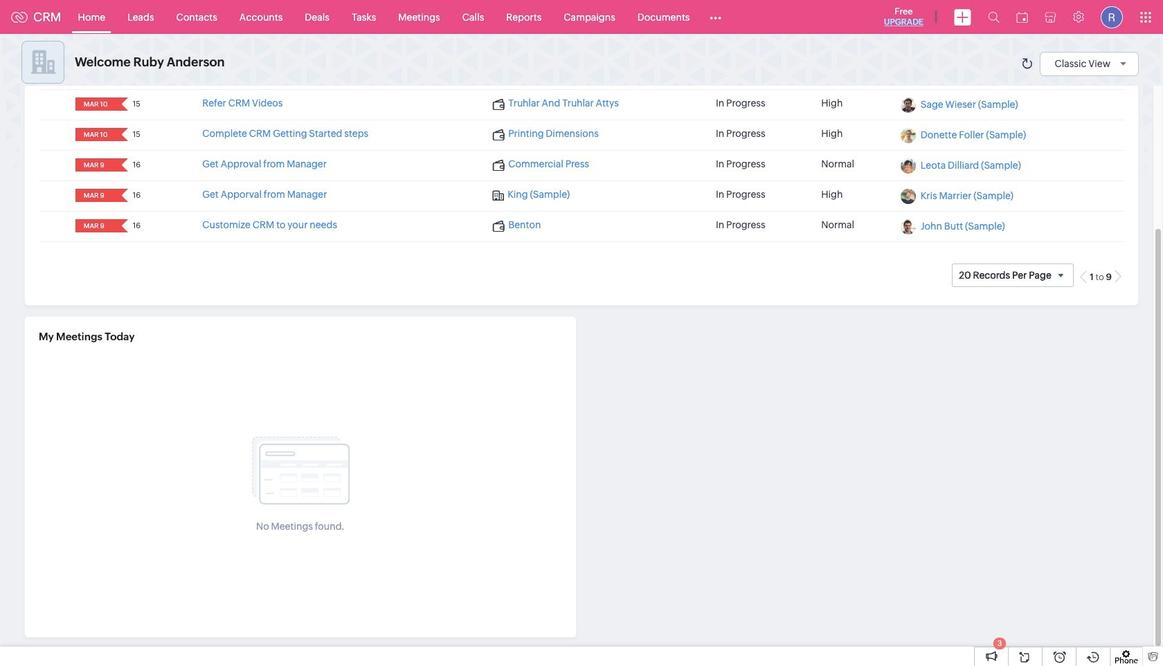 Task type: locate. For each thing, give the bounding box(es) containing it.
search image
[[988, 11, 1000, 23]]

None field
[[80, 98, 112, 111], [80, 128, 112, 141], [80, 159, 112, 172], [80, 189, 112, 202], [80, 220, 112, 233], [80, 98, 112, 111], [80, 128, 112, 141], [80, 159, 112, 172], [80, 189, 112, 202], [80, 220, 112, 233]]

calendar image
[[1016, 11, 1028, 23]]

profile image
[[1101, 6, 1123, 28]]

profile element
[[1093, 0, 1131, 34]]

create menu element
[[946, 0, 980, 34]]

search element
[[980, 0, 1008, 34]]

logo image
[[11, 11, 28, 23]]



Task type: vqa. For each thing, say whether or not it's contained in the screenshot.
channels image
no



Task type: describe. For each thing, give the bounding box(es) containing it.
Other Modules field
[[701, 6, 731, 28]]

create menu image
[[954, 9, 971, 25]]



